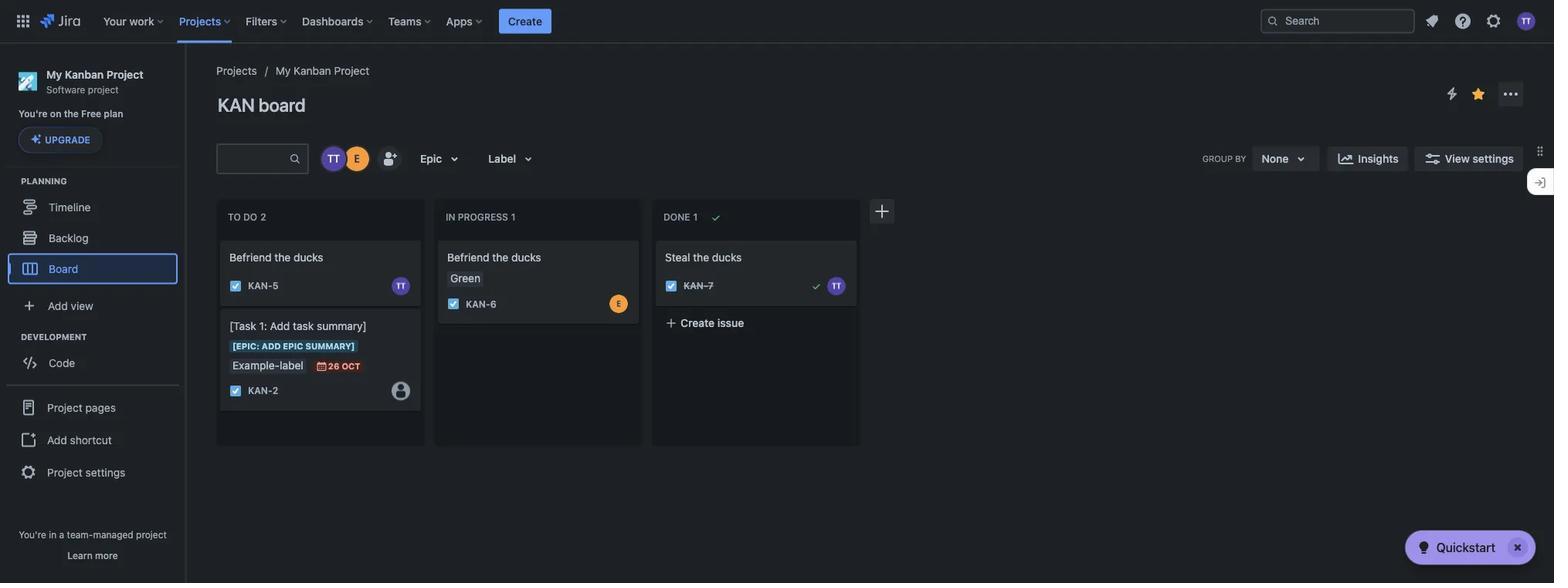 Task type: describe. For each thing, give the bounding box(es) containing it.
development group
[[8, 331, 185, 383]]

epic button
[[411, 147, 473, 171]]

epic
[[420, 153, 442, 165]]

a
[[59, 530, 64, 541]]

my for my kanban project
[[276, 64, 291, 77]]

your work
[[103, 15, 154, 27]]

kan-6
[[466, 299, 496, 310]]

projects button
[[174, 9, 236, 34]]

to do element
[[228, 212, 269, 223]]

managed
[[93, 530, 133, 541]]

progress
[[458, 212, 508, 223]]

help image
[[1454, 12, 1472, 31]]

kan-7
[[684, 281, 714, 292]]

task image
[[229, 280, 242, 293]]

project inside "link"
[[47, 402, 82, 414]]

kan- for 6
[[466, 299, 490, 310]]

the for steal the ducks's create issue image
[[693, 251, 709, 264]]

planning image
[[2, 172, 21, 190]]

settings for project settings
[[85, 467, 125, 479]]

create for create issue
[[681, 317, 715, 330]]

26
[[328, 362, 339, 372]]

1 vertical spatial add
[[270, 320, 290, 333]]

steal the ducks
[[665, 251, 742, 264]]

add view button
[[9, 291, 176, 322]]

timeline link
[[8, 192, 178, 223]]

upgrade
[[45, 135, 90, 145]]

board link
[[8, 254, 178, 285]]

befriend the ducks for to do
[[229, 251, 323, 264]]

your work button
[[99, 9, 170, 34]]

2
[[272, 386, 278, 397]]

kan- for 5
[[248, 281, 272, 292]]

shortcut
[[70, 434, 112, 447]]

to do
[[228, 212, 257, 223]]

backlog link
[[8, 223, 178, 254]]

in progress
[[446, 212, 508, 223]]

kan
[[218, 94, 255, 116]]

2 horizontal spatial task image
[[665, 280, 677, 293]]

[task 1: add task summary]
[[229, 320, 367, 333]]

create button
[[499, 9, 551, 34]]

view settings button
[[1414, 147, 1523, 171]]

task image for befriend the ducks
[[447, 298, 460, 311]]

my for my kanban project software project
[[46, 68, 62, 81]]

software
[[46, 84, 85, 95]]

learn more button
[[67, 550, 118, 562]]

group by
[[1202, 154, 1246, 164]]

pages
[[85, 402, 116, 414]]

board
[[258, 94, 305, 116]]

kan-2 link
[[248, 385, 278, 398]]

create issue
[[681, 317, 744, 330]]

1:
[[259, 320, 267, 333]]

issue
[[717, 317, 744, 330]]

do
[[243, 212, 257, 223]]

done
[[664, 212, 690, 223]]

code
[[49, 357, 75, 370]]

add people image
[[380, 150, 399, 168]]

7
[[708, 281, 714, 292]]

my kanban project link
[[276, 62, 369, 80]]

to
[[228, 212, 241, 223]]

planning
[[21, 176, 67, 186]]

insights button
[[1327, 147, 1408, 171]]

board
[[49, 263, 78, 275]]

5
[[272, 281, 278, 292]]

check image
[[1415, 539, 1433, 558]]

code link
[[8, 348, 178, 379]]

development image
[[2, 328, 21, 346]]

more
[[95, 551, 118, 562]]

work
[[129, 15, 154, 27]]

settings image
[[1485, 12, 1503, 31]]

projects for projects 'dropdown button'
[[179, 15, 221, 27]]

create issue image for steal the ducks
[[647, 230, 665, 249]]

on
[[50, 109, 61, 119]]

you're in a team-managed project
[[19, 530, 167, 541]]

apps
[[446, 15, 473, 27]]

free
[[81, 109, 101, 119]]

the for create issue icon related to befriend the ducks
[[275, 251, 291, 264]]

you're for you're on the free plan
[[19, 109, 48, 119]]

you're on the free plan
[[19, 109, 123, 119]]

development
[[21, 332, 87, 342]]

learn more
[[67, 551, 118, 562]]

26 october 2023 image
[[316, 361, 328, 373]]

star kan board image
[[1469, 85, 1488, 104]]

kan board
[[218, 94, 305, 116]]

project pages link
[[6, 391, 179, 425]]

you're for you're in a team-managed project
[[19, 530, 46, 541]]

done image
[[810, 280, 823, 293]]

filters button
[[241, 9, 293, 34]]

create issue image for befriend the ducks
[[429, 230, 447, 249]]

by
[[1235, 154, 1246, 164]]

more image
[[1502, 85, 1520, 104]]

26 october 2023 image
[[316, 361, 328, 373]]

befriend for do
[[229, 251, 272, 264]]

settings for view settings
[[1473, 153, 1514, 165]]

summary]
[[317, 320, 367, 333]]

teams
[[388, 15, 421, 27]]

appswitcher icon image
[[14, 12, 32, 31]]

banner containing your work
[[0, 0, 1554, 43]]

kan-5
[[248, 281, 278, 292]]

insights
[[1358, 153, 1399, 165]]

dashboards
[[302, 15, 364, 27]]

group containing project pages
[[6, 385, 179, 495]]



Task type: locate. For each thing, give the bounding box(es) containing it.
0 vertical spatial you're
[[19, 109, 48, 119]]

settings down 'add shortcut' button
[[85, 467, 125, 479]]

project settings
[[47, 467, 125, 479]]

project
[[88, 84, 119, 95], [136, 530, 167, 541]]

primary element
[[9, 0, 1261, 43]]

add left view
[[48, 300, 68, 312]]

my kanban project software project
[[46, 68, 143, 95]]

projects link
[[216, 62, 257, 80]]

1 you're from the top
[[19, 109, 48, 119]]

kan- inside kan-6 link
[[466, 299, 490, 310]]

kan- inside kan-5 link
[[248, 281, 272, 292]]

kan- inside kan-2 link
[[248, 386, 272, 397]]

the for befriend the ducks's create issue image
[[492, 251, 508, 264]]

0 horizontal spatial create issue image
[[429, 230, 447, 249]]

0 horizontal spatial task image
[[229, 385, 242, 398]]

kanban up board at top
[[294, 64, 331, 77]]

1 horizontal spatial ducks
[[511, 251, 541, 264]]

Search this board text field
[[218, 145, 289, 173]]

automations menu button icon image
[[1443, 85, 1461, 103]]

0 vertical spatial settings
[[1473, 153, 1514, 165]]

0 vertical spatial create
[[508, 15, 542, 27]]

1 ducks from the left
[[294, 251, 323, 264]]

your
[[103, 15, 127, 27]]

project right managed
[[136, 530, 167, 541]]

6
[[490, 299, 496, 310]]

create inside the create button
[[508, 15, 542, 27]]

the up 5
[[275, 251, 291, 264]]

add inside add view popup button
[[48, 300, 68, 312]]

kan- for 2
[[248, 386, 272, 397]]

assignee: terry turtle image
[[392, 277, 410, 296], [827, 277, 846, 296]]

kanban up software
[[65, 68, 104, 81]]

the down progress
[[492, 251, 508, 264]]

befriend for progress
[[447, 251, 489, 264]]

26 oct
[[328, 362, 360, 372]]

create issue image
[[429, 230, 447, 249], [647, 230, 665, 249]]

timeline
[[49, 201, 91, 214]]

Search field
[[1261, 9, 1415, 34]]

kan-5 link
[[248, 280, 278, 293]]

kanban
[[294, 64, 331, 77], [65, 68, 104, 81]]

create issue image
[[211, 230, 229, 249], [211, 299, 229, 317]]

steal
[[665, 251, 690, 264]]

settings inside button
[[1473, 153, 1514, 165]]

the right on
[[64, 109, 79, 119]]

add for add view
[[48, 300, 68, 312]]

apps button
[[442, 9, 488, 34]]

teams button
[[384, 9, 437, 34]]

2 assignee: terry turtle image from the left
[[827, 277, 846, 296]]

add left shortcut
[[47, 434, 67, 447]]

dismiss quickstart image
[[1505, 536, 1530, 561]]

project down dashboards dropdown button
[[334, 64, 369, 77]]

add shortcut
[[47, 434, 112, 447]]

1 befriend the ducks from the left
[[229, 251, 323, 264]]

kanban for my kanban project
[[294, 64, 331, 77]]

0 vertical spatial add
[[48, 300, 68, 312]]

none button
[[1253, 147, 1320, 171]]

2 befriend the ducks from the left
[[447, 251, 541, 264]]

1 horizontal spatial create issue image
[[647, 230, 665, 249]]

search image
[[1267, 15, 1279, 27]]

my inside my kanban project software project
[[46, 68, 62, 81]]

terry turtle image
[[321, 147, 346, 171]]

project down add shortcut
[[47, 467, 82, 479]]

kanban for my kanban project software project
[[65, 68, 104, 81]]

befriend the ducks
[[229, 251, 323, 264], [447, 251, 541, 264]]

project up add shortcut
[[47, 402, 82, 414]]

task image
[[665, 280, 677, 293], [447, 298, 460, 311], [229, 385, 242, 398]]

0 vertical spatial task image
[[665, 280, 677, 293]]

create issue image down in
[[429, 230, 447, 249]]

projects up "kan"
[[216, 64, 257, 77]]

1 horizontal spatial kanban
[[294, 64, 331, 77]]

1 horizontal spatial project
[[136, 530, 167, 541]]

my up software
[[46, 68, 62, 81]]

create issue image for befriend the ducks
[[211, 230, 229, 249]]

ducks up the task
[[294, 251, 323, 264]]

create inside create issue button
[[681, 317, 715, 330]]

my kanban project
[[276, 64, 369, 77]]

in
[[446, 212, 455, 223]]

befriend the ducks down progress
[[447, 251, 541, 264]]

befriend down in progress
[[447, 251, 489, 264]]

0 horizontal spatial assignee: terry turtle image
[[392, 277, 410, 296]]

project up plan
[[106, 68, 143, 81]]

quickstart
[[1436, 541, 1495, 556]]

dashboards button
[[297, 9, 379, 34]]

0 horizontal spatial kanban
[[65, 68, 104, 81]]

2 befriend from the left
[[447, 251, 489, 264]]

you're
[[19, 109, 48, 119], [19, 530, 46, 541]]

quickstart button
[[1406, 531, 1536, 565]]

2 create issue image from the left
[[647, 230, 665, 249]]

add view
[[48, 300, 93, 312]]

label
[[488, 153, 516, 165]]

notifications image
[[1423, 12, 1441, 31]]

1 horizontal spatial assignee: terry turtle image
[[827, 277, 846, 296]]

1 horizontal spatial task image
[[447, 298, 460, 311]]

unassigned image
[[392, 382, 410, 401]]

project pages
[[47, 402, 116, 414]]

your profile and settings image
[[1517, 12, 1536, 31]]

kan-2
[[248, 386, 278, 397]]

task image left kan-2 link
[[229, 385, 242, 398]]

1 vertical spatial projects
[[216, 64, 257, 77]]

befriend
[[229, 251, 272, 264], [447, 251, 489, 264]]

0 vertical spatial project
[[88, 84, 119, 95]]

view settings
[[1445, 153, 1514, 165]]

you're left on
[[19, 109, 48, 119]]

in
[[49, 530, 57, 541]]

group
[[6, 385, 179, 495]]

create right the apps popup button at the left
[[508, 15, 542, 27]]

done element
[[664, 212, 701, 223]]

ducks for progress
[[511, 251, 541, 264]]

my
[[276, 64, 291, 77], [46, 68, 62, 81]]

team-
[[67, 530, 93, 541]]

project
[[334, 64, 369, 77], [106, 68, 143, 81], [47, 402, 82, 414], [47, 467, 82, 479]]

1 create issue image from the left
[[429, 230, 447, 249]]

1 vertical spatial project
[[136, 530, 167, 541]]

1 horizontal spatial my
[[276, 64, 291, 77]]

[task
[[229, 320, 256, 333]]

banner
[[0, 0, 1554, 43]]

0 horizontal spatial befriend
[[229, 251, 272, 264]]

0 horizontal spatial settings
[[85, 467, 125, 479]]

2 horizontal spatial ducks
[[712, 251, 742, 264]]

0 horizontal spatial befriend the ducks
[[229, 251, 323, 264]]

befriend the ducks for in progress
[[447, 251, 541, 264]]

1 horizontal spatial befriend
[[447, 251, 489, 264]]

view
[[71, 300, 93, 312]]

the right steal
[[693, 251, 709, 264]]

projects for projects link
[[216, 64, 257, 77]]

filters
[[246, 15, 277, 27]]

2 you're from the top
[[19, 530, 46, 541]]

create column image
[[873, 202, 891, 221]]

view
[[1445, 153, 1470, 165]]

in progress element
[[446, 212, 519, 223]]

2 vertical spatial task image
[[229, 385, 242, 398]]

ducks for do
[[294, 251, 323, 264]]

add right 1: on the bottom left of page
[[270, 320, 290, 333]]

you're left in
[[19, 530, 46, 541]]

settings right view
[[1473, 153, 1514, 165]]

1 horizontal spatial create
[[681, 317, 715, 330]]

1 assignee: terry turtle image from the left
[[392, 277, 410, 296]]

befriend up kan-5
[[229, 251, 272, 264]]

jira image
[[40, 12, 80, 31], [40, 12, 80, 31]]

plan
[[104, 109, 123, 119]]

create issue image for [task 1: add task summary]
[[211, 299, 229, 317]]

task
[[293, 320, 314, 333]]

1 befriend from the left
[[229, 251, 272, 264]]

ducks down 'in progress' element
[[511, 251, 541, 264]]

2 vertical spatial add
[[47, 434, 67, 447]]

kanban inside my kanban project software project
[[65, 68, 104, 81]]

1 vertical spatial create issue image
[[211, 299, 229, 317]]

add inside 'add shortcut' button
[[47, 434, 67, 447]]

kan-6 link
[[466, 298, 496, 311]]

project settings link
[[6, 456, 179, 490]]

upgrade button
[[19, 128, 102, 152]]

my up board at top
[[276, 64, 291, 77]]

0 horizontal spatial project
[[88, 84, 119, 95]]

planning group
[[8, 175, 185, 289]]

sidebar navigation image
[[168, 62, 202, 93]]

task image left kan-7 link
[[665, 280, 677, 293]]

create issue button
[[656, 310, 857, 337]]

1 vertical spatial task image
[[447, 298, 460, 311]]

task image for [task 1: add task summary]
[[229, 385, 242, 398]]

1 horizontal spatial befriend the ducks
[[447, 251, 541, 264]]

0 vertical spatial projects
[[179, 15, 221, 27]]

befriend the ducks up 5
[[229, 251, 323, 264]]

project inside my kanban project software project
[[88, 84, 119, 95]]

0 vertical spatial create issue image
[[211, 230, 229, 249]]

kan- inside kan-7 link
[[684, 281, 708, 292]]

label button
[[479, 147, 547, 171]]

kan-
[[248, 281, 272, 292], [684, 281, 708, 292], [466, 299, 490, 310], [248, 386, 272, 397]]

create for create
[[508, 15, 542, 27]]

kan- for 7
[[684, 281, 708, 292]]

group
[[1202, 154, 1233, 164]]

projects inside projects 'dropdown button'
[[179, 15, 221, 27]]

0 horizontal spatial create
[[508, 15, 542, 27]]

add shortcut button
[[6, 425, 179, 456]]

project up plan
[[88, 84, 119, 95]]

done image
[[810, 280, 823, 293]]

create issue image down task image
[[211, 299, 229, 317]]

oct
[[342, 362, 360, 372]]

3 ducks from the left
[[712, 251, 742, 264]]

projects
[[179, 15, 221, 27], [216, 64, 257, 77]]

task image left kan-6 link
[[447, 298, 460, 311]]

kan-7 link
[[684, 280, 714, 293]]

assignee: eloisefrancis23 image
[[609, 295, 628, 314]]

1 vertical spatial you're
[[19, 530, 46, 541]]

insights image
[[1337, 150, 1355, 168]]

create issue image up steal
[[647, 230, 665, 249]]

create issue image down "to"
[[211, 230, 229, 249]]

2 create issue image from the top
[[211, 299, 229, 317]]

settings
[[1473, 153, 1514, 165], [85, 467, 125, 479]]

2 ducks from the left
[[511, 251, 541, 264]]

0 horizontal spatial ducks
[[294, 251, 323, 264]]

0 horizontal spatial my
[[46, 68, 62, 81]]

projects up the sidebar navigation "image"
[[179, 15, 221, 27]]

1 horizontal spatial settings
[[1473, 153, 1514, 165]]

1 vertical spatial settings
[[85, 467, 125, 479]]

create left 'issue'
[[681, 317, 715, 330]]

project inside my kanban project software project
[[106, 68, 143, 81]]

eloisefrancis23 image
[[345, 147, 369, 171]]

ducks up 7
[[712, 251, 742, 264]]

none
[[1262, 153, 1289, 165]]

the
[[64, 109, 79, 119], [275, 251, 291, 264], [492, 251, 508, 264], [693, 251, 709, 264]]

add
[[48, 300, 68, 312], [270, 320, 290, 333], [47, 434, 67, 447]]

1 create issue image from the top
[[211, 230, 229, 249]]

learn
[[67, 551, 93, 562]]

add for add shortcut
[[47, 434, 67, 447]]

1 vertical spatial create
[[681, 317, 715, 330]]



Task type: vqa. For each thing, say whether or not it's contained in the screenshot.
2's kan-
yes



